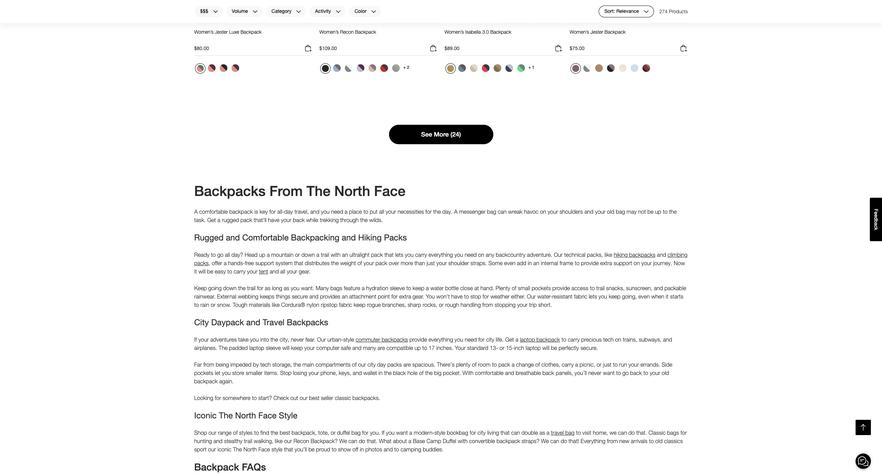 Task type: locate. For each thing, give the bounding box(es) containing it.
1 vertical spatial get
[[505, 336, 514, 343]]

1 vertical spatial lets
[[589, 293, 597, 300]]

recon down the backpack,
[[294, 438, 309, 444]]

in right add
[[528, 260, 532, 266]]

bags
[[330, 285, 342, 291], [667, 430, 679, 436]]

1 vertical spatial old
[[662, 370, 669, 376]]

Asphalt Grey Light Heather/Folk Blue radio
[[456, 63, 467, 74]]

the inside to visit home, we can do that. classic bags for hunting and stealthy trail walking, like our recon backpack? we can do that. what about a base camp duffel with convertible backpack straps? we can do that! everything from new arrivals to old classics sport our iconic the north face style that you'll be proud to show off in photos and to camping buddies.
[[233, 446, 242, 453]]

1 vertical spatial go
[[622, 370, 629, 376]]

you'll inside to visit home, we can do that. classic bags for hunting and stealthy trail walking, like our recon backpack? we can do that. what about a base camp duffel with convertible backpack straps? we can do that! everything from new arrivals to old classics sport our iconic the north face style that you'll be proud to show off in photos and to camping buddies.
[[295, 446, 307, 453]]

be inside to carry precious tech on trains, subways, and airplanes. the padded laptop sleeve will keep your computer safe and many are compatible up to 17 inches. your standard 13- or 15-inch laptop will be perfectly secure.
[[551, 345, 557, 351]]

from inside keep going down the trail for as long as you want. many bags feature a hydration sleeve to keep a water bottle close at hand. plenty of small pockets provide access to trail snacks, sunscreen, and packable rainwear. external webbing keeps things secure and provides an attachment point for extra gear. you won't have to stop for weather either. our water-resistant fabric lets you keep going, even when it starts to rain or snow. tough materials like cordura® nylon ripstop fabric keep rogue branches, sharp rocks, or rough handling from stopping your trip short.
[[482, 302, 493, 308]]

and down materials
[[246, 317, 260, 327]]

0 vertical spatial tech
[[603, 336, 614, 343]]

down inside keep going down the trail for as long as you want. many bags feature a hydration sleeve to keep a water bottle close at hand. plenty of small pockets provide access to trail snacks, sunscreen, and packable rainwear. external webbing keeps things secure and provides an attachment point for extra gear. you won't have to stop for weather either. our water-resistant fabric lets you keep going, even when it starts to rain or snow. tough materials like cordura® nylon ripstop fabric keep rogue branches, sharp rocks, or rough handling from stopping your trip short.
[[223, 285, 237, 291]]

backpacks up fear.
[[287, 317, 328, 327]]

compatible
[[387, 345, 413, 351]]

start?
[[258, 395, 272, 401]]

1 vertical spatial everything
[[429, 336, 453, 343]]

packs,
[[587, 252, 603, 258]]

keys,
[[339, 370, 351, 376]]

1 vertical spatial style
[[435, 430, 445, 436]]

3 $choose color$ option group from the left
[[445, 63, 527, 77]]

day?
[[232, 252, 243, 258]]

a up k
[[873, 223, 879, 225]]

0 horizontal spatial you'll
[[295, 446, 307, 453]]

day inside a comfortable backpack is key for all-day travel, and you need a place to put all your necessities for the day. a messenger bag can wreak havoc on your shoulders and your old bag may not be up to the task. get a rugged pack that'll have your back while trekking through the wilds.
[[284, 208, 293, 215]]

1 horizontal spatial back
[[543, 370, 554, 376]]

in inside to visit home, we can do that. classic bags for hunting and stealthy trail walking, like our recon backpack? we can do that. what about a base camp duffel with convertible backpack straps? we can do that! everything from new arrivals to old classics sport our iconic the north face style that you'll be proud to show off in photos and to camping buddies.
[[360, 446, 364, 453]]

0 horizontal spatial all
[[225, 252, 230, 258]]

black
[[393, 370, 406, 376]]

are
[[378, 345, 385, 351], [403, 361, 411, 368]]

a left the rugged in the top left of the page
[[217, 217, 220, 223]]

1 jester from the left
[[215, 29, 228, 35]]

all left the day?
[[225, 252, 230, 258]]

+
[[403, 65, 406, 70], [528, 65, 531, 70]]

you left into
[[250, 336, 259, 343]]

sunscreen,
[[626, 285, 652, 291]]

to left put
[[364, 208, 368, 215]]

f
[[873, 209, 879, 212]]

easy
[[215, 268, 226, 275]]

short.
[[538, 302, 552, 308]]

0 vertical spatial old
[[607, 208, 614, 215]]

be down , on the left of page
[[207, 268, 213, 275]]

extra inside keep going down the trail for as long as you want. many bags feature a hydration sleeve to keep a water bottle close at hand. plenty of small pockets provide access to trail snacks, sunscreen, and packable rainwear. external webbing keeps things secure and provides an attachment point for extra gear. you won't have to stop for weather either. our water-resistant fabric lets you keep going, even when it starts to rain or snow. tough materials like cordura® nylon ripstop fabric keep rogue branches, sharp rocks, or rough handling from stopping your trip short.
[[399, 293, 411, 300]]

1 vertical spatial want
[[396, 430, 408, 436]]

0 horizontal spatial even
[[504, 260, 515, 266]]

fawn grey fall wanderer print image
[[572, 65, 579, 72]]

0 horizontal spatial it
[[194, 268, 197, 275]]

need up straps.
[[465, 252, 477, 258]]

pockets inside far from being impeded by tech storage, the main compartments of our city day packs are spacious. there's plenty of room to pack a change of clothes, carry a picnic, or just to run your errands. side pockets let you store smaller items. stop losing your phone, keys, and wallet in the black hole of the big pocket. with comfortable and breathable back panels, you'll never want to go back to your old backpack again.
[[194, 370, 213, 376]]

seller
[[321, 395, 333, 401]]

straps.
[[471, 260, 487, 266]]

back down errands.
[[630, 370, 642, 376]]

perfectly
[[559, 345, 579, 351]]

0 vertical spatial best
[[309, 395, 320, 401]]

over
[[389, 260, 399, 266]]

TNF Black Heather/Brilliant Coral radio
[[480, 63, 491, 74]]

0 vertical spatial provide
[[581, 260, 599, 266]]

your down ultralight
[[364, 260, 374, 266]]

mountain
[[271, 252, 294, 258]]

a right day.
[[454, 208, 458, 215]]

fabric right ripstop on the bottom left
[[339, 302, 352, 308]]

2 horizontal spatial style
[[435, 430, 445, 436]]

necessities
[[398, 208, 424, 215]]

carry down the hands-
[[234, 268, 246, 275]]

0 horizontal spatial style
[[272, 446, 282, 453]]

0 vertical spatial even
[[504, 260, 515, 266]]

0 horizontal spatial have
[[268, 217, 279, 223]]

1 horizontal spatial a
[[454, 208, 458, 215]]

can inside a comfortable backpack is key for all-day travel, and you need a place to put all your necessities for the day. a messenger bag can wreak havoc on your shoulders and your old bag may not be up to the task. get a rugged pack that'll have your back while trekking through the wilds.
[[498, 208, 507, 215]]

1 horizontal spatial gear.
[[413, 293, 424, 300]]

1 horizontal spatial you'll
[[575, 370, 587, 376]]

0 vertical spatial recon
[[340, 29, 354, 35]]

1 vertical spatial our
[[527, 293, 536, 300]]

best for our
[[309, 395, 320, 401]]

0 horizontal spatial do
[[359, 438, 365, 444]]

pockets
[[532, 285, 551, 291], [194, 370, 213, 376]]

stop
[[280, 370, 292, 376]]

1 horizontal spatial in
[[379, 370, 383, 376]]

long
[[272, 285, 282, 291]]

1 everything from the top
[[429, 252, 453, 258]]

tnf black heather/brilliant coral image
[[482, 64, 489, 72]]

1 vertical spatial if
[[382, 430, 384, 436]]

0 vertical spatial day
[[284, 208, 293, 215]]

tnf black/tnf black image
[[322, 65, 329, 72]]

backpack down "living"
[[497, 438, 520, 444]]

extra
[[600, 260, 612, 266], [399, 293, 411, 300]]

0 vertical spatial never
[[291, 336, 304, 343]]

you up again.
[[222, 370, 231, 376]]

provide inside keep going down the trail for as long as you want. many bags feature a hydration sleeve to keep a water bottle close at hand. plenty of small pockets provide access to trail snacks, sunscreen, and packable rainwear. external webbing keeps things secure and provides an attachment point for extra gear. you won't have to stop for weather either. our water-resistant fabric lets you keep going, even when it starts to rain or snow. tough materials like cordura® nylon ripstop fabric keep rogue branches, sharp rocks, or rough handling from stopping your trip short.
[[552, 285, 570, 291]]

2 vertical spatial old
[[655, 438, 663, 444]]

north down the walking,
[[243, 446, 257, 453]]

TNF White Metallic Melange/Mid Grey radio
[[582, 63, 593, 74]]

be right not
[[648, 208, 654, 215]]

provide for access
[[552, 285, 570, 291]]

being
[[216, 361, 229, 368]]

1 vertical spatial face
[[258, 410, 277, 420]]

somewhere
[[223, 395, 250, 401]]

0 vertical spatial everything
[[429, 252, 453, 258]]

0 horizontal spatial bags
[[330, 285, 342, 291]]

recon inside button
[[340, 29, 354, 35]]

jester for backpack
[[590, 29, 603, 35]]

backpacks up compatible
[[382, 336, 408, 343]]

of inside keep going down the trail for as long as you want. many bags feature a hydration sleeve to keep a water bottle close at hand. plenty of small pockets provide access to trail snacks, sunscreen, and packable rainwear. external webbing keeps things secure and provides an attachment point for extra gear. you won't have to stop for weather either. our water-resistant fabric lets you keep going, even when it starts to rain or snow. tough materials like cordura® nylon ripstop fabric keep rogue branches, sharp rocks, or rough handling from stopping your trip short.
[[512, 285, 516, 291]]

0 vertical spatial up
[[655, 208, 661, 215]]

back inside a comfortable backpack is key for all-day travel, and you need a place to put all your necessities for the day. a messenger bag can wreak havoc on your shoulders and your old bag may not be up to the task. get a rugged pack that'll have your back while trekking through the wilds.
[[293, 217, 305, 223]]

with
[[463, 370, 473, 376]]

are down commuter backpacks link at the left of the page
[[378, 345, 385, 351]]

a inside , offer a hands-free support system that distributes the weight of your pack over more than just your shoulder straps. some even add in an internal frame to provide extra support on your journey. now it will be easy to carry your
[[224, 260, 227, 266]]

women's jester luxe backpack image
[[194, 0, 312, 23]]

while
[[306, 217, 318, 223]]

Gardenia White Fall Wanderer Print/Gardenia White radio
[[617, 63, 628, 74]]

a
[[345, 208, 348, 215], [217, 217, 220, 223], [873, 223, 879, 225], [267, 252, 270, 258], [316, 252, 319, 258], [224, 260, 227, 266], [362, 285, 365, 291], [426, 285, 429, 291], [516, 336, 518, 343], [512, 361, 515, 368], [575, 361, 578, 368], [409, 430, 412, 436], [547, 430, 550, 436], [408, 438, 411, 444]]

provide inside , offer a hands-free support system that distributes the weight of your pack over more than just your shoulder straps. some even add in an internal frame to provide extra support on your journey. now it will be easy to carry your
[[581, 260, 599, 266]]

women's for women's recon backpack
[[319, 29, 339, 35]]

women's for women's jester backpack
[[570, 29, 589, 35]]

a left change
[[512, 361, 515, 368]]

Zinc Grey Dark Heather/Powder Blue radio
[[331, 63, 342, 74]]

are up hole
[[403, 361, 411, 368]]

are inside to carry precious tech on trains, subways, and airplanes. the padded laptop sleeve will keep your computer safe and many are compatible up to 17 inches. your standard 13- or 15-inch laptop will be perfectly secure.
[[378, 345, 385, 351]]

photos
[[365, 446, 382, 453]]

of inside , offer a hands-free support system that distributes the weight of your pack over more than just your shoulder straps. some even add in an internal frame to provide extra support on your journey. now it will be easy to carry your
[[358, 260, 362, 266]]

0 horizontal spatial lets
[[395, 252, 403, 258]]

0 horizontal spatial if
[[194, 336, 197, 343]]

you inside far from being impeded by tech storage, the main compartments of our city day packs are spacious. there's plenty of room to pack a change of clothes, carry a picnic, or just to run your errands. side pockets let you store smaller items. stop losing your phone, keys, and wallet in the black hole of the big pocket. with comfortable and breathable back panels, you'll never want to go back to your old backpack again.
[[222, 370, 231, 376]]

if your adventures take you into the city, never fear. our urban-style commuter backpacks provide everything you need for city life. get a laptop backpack
[[194, 336, 560, 343]]

we down the duffel
[[339, 438, 347, 444]]

our
[[554, 252, 563, 258], [527, 293, 536, 300], [317, 336, 326, 343]]

pack inside , offer a hands-free support system that distributes the weight of your pack over more than just your shoulder straps. some even add in an internal frame to provide extra support on your journey. now it will be easy to carry your
[[376, 260, 387, 266]]

resistant
[[552, 293, 573, 300]]

if
[[194, 336, 197, 343], [382, 430, 384, 436]]

1 horizontal spatial it
[[666, 293, 669, 300]]

0 horizontal spatial gear.
[[299, 268, 310, 275]]

boysenberry/dusty periwinkle image
[[357, 64, 364, 72]]

far
[[194, 361, 202, 368]]

trains,
[[623, 336, 637, 343]]

keep
[[194, 285, 207, 291]]

gear. inside keep going down the trail for as long as you want. many bags feature a hydration sleeve to keep a water bottle close at hand. plenty of small pockets provide access to trail snacks, sunscreen, and packable rainwear. external webbing keeps things secure and provides an attachment point for extra gear. you won't have to stop for weather either. our water-resistant fabric lets you keep going, even when it starts to rain or snow. tough materials like cordura® nylon ripstop fabric keep rogue branches, sharp rocks, or rough handling from stopping your trip short.
[[413, 293, 424, 300]]

1 horizontal spatial from
[[482, 302, 493, 308]]

your down system
[[287, 268, 297, 275]]

comfortable down room
[[475, 370, 504, 376]]

women's recon backpack
[[319, 29, 376, 35]]

1 a from the left
[[194, 208, 198, 215]]

backpack
[[229, 208, 253, 215], [537, 336, 560, 343], [194, 378, 218, 384], [497, 438, 520, 444]]

down up distributes
[[301, 252, 315, 258]]

from
[[269, 183, 303, 199]]

and down the rugged in the top left of the page
[[226, 232, 240, 242]]

1 we from the left
[[339, 438, 347, 444]]

and up nylon
[[309, 293, 318, 300]]

technical
[[564, 252, 586, 258]]

Icecap Blue Fall Wanderer Print/Icecap Blue radio
[[629, 63, 640, 74]]

1 horizontal spatial have
[[451, 293, 463, 300]]

north inside to visit home, we can do that. classic bags for hunting and stealthy trail walking, like our recon backpack? we can do that. what about a base camp duffel with convertible backpack straps? we can do that! everything from new arrivals to old classics sport our iconic the north face style that you'll be proud to show off in photos and to camping buddies.
[[243, 446, 257, 453]]

like
[[605, 252, 612, 258], [272, 302, 280, 308], [275, 438, 283, 444]]

be inside , offer a hands-free support system that distributes the weight of your pack over more than just your shoulder straps. some even add in an internal frame to provide extra support on your journey. now it will be easy to carry your
[[207, 268, 213, 275]]

almond butter fall wanderer print/almond butter image
[[595, 64, 603, 72]]

0 vertical spatial down
[[301, 252, 315, 258]]

women's for women's jester luxe backpack
[[194, 29, 214, 35]]

losing
[[293, 370, 307, 376]]

keep
[[413, 285, 424, 291], [609, 293, 621, 300], [354, 302, 365, 308], [291, 345, 303, 351]]

1 horizontal spatial if
[[382, 430, 384, 436]]

of up 'breathable'
[[535, 361, 540, 368]]

jester inside button
[[215, 29, 228, 35]]

1 vertical spatial down
[[223, 285, 237, 291]]

1 horizontal spatial want
[[603, 370, 615, 376]]

1 $choose color$ option group from the left
[[194, 63, 241, 77]]

carry inside far from being impeded by tech storage, the main compartments of our city day packs are spacious. there's plenty of room to pack a change of clothes, carry a picnic, or just to run your errands. side pockets let you store smaller items. stop losing your phone, keys, and wallet in the black hole of the big pocket. with comfortable and breathable back panels, you'll never want to go back to your old backpack again.
[[562, 361, 574, 368]]

on right havoc
[[540, 208, 546, 215]]

tech right precious on the right of page
[[603, 336, 614, 343]]

0 horizontal spatial day
[[284, 208, 293, 215]]

from down weather
[[482, 302, 493, 308]]

keep going down the trail for as long as you want. many bags feature a hydration sleeve to keep a water bottle close at hand. plenty of small pockets provide access to trail snacks, sunscreen, and packable rainwear. external webbing keeps things secure and provides an attachment point for extra gear. you won't have to stop for weather either. our water-resistant fabric lets you keep going, even when it starts to rain or snow. tough materials like cordura® nylon ripstop fabric keep rogue branches, sharp rocks, or rough handling from stopping your trip short.
[[194, 285, 686, 308]]

an down "adventure."
[[533, 260, 539, 266]]

up inside a comfortable backpack is key for all-day travel, and you need a place to put all your necessities for the day. a messenger bag can wreak havoc on your shoulders and your old bag may not be up to the task. get a rugged pack that'll have your back while trekking through the wilds.
[[655, 208, 661, 215]]

from inside far from being impeded by tech storage, the main compartments of our city day packs are spacious. there's plenty of room to pack a change of clothes, carry a picnic, or just to run your errands. side pockets let you store smaller items. stop losing your phone, keys, and wallet in the black hole of the big pocket. with comfortable and breathable back panels, you'll never want to go back to your old backpack again.
[[203, 361, 214, 368]]

0 vertical spatial you'll
[[575, 370, 587, 376]]

+ for women's isabella 3.0 backpack
[[528, 65, 531, 70]]

havoc
[[524, 208, 539, 215]]

0 vertical spatial from
[[482, 302, 493, 308]]

0 horizontal spatial city
[[368, 361, 376, 368]]

gardenia white fall wanderer print/gardenia white image
[[619, 64, 626, 72]]

2 support from the left
[[614, 260, 632, 266]]

category button
[[266, 6, 306, 17]]

it inside , offer a hands-free support system that distributes the weight of your pack over more than just your shoulder straps. some even add in an internal frame to provide extra support on your journey. now it will be easy to carry your
[[194, 268, 197, 275]]

like inside keep going down the trail for as long as you want. many bags feature a hydration sleeve to keep a water bottle close at hand. plenty of small pockets provide access to trail snacks, sunscreen, and packable rainwear. external webbing keeps things secure and provides an attachment point for extra gear. you won't have to stop for weather either. our water-resistant fabric lets you keep going, even when it starts to rain or snow. tough materials like cordura® nylon ripstop fabric keep rogue branches, sharp rocks, or rough handling from stopping your trip short.
[[272, 302, 280, 308]]

New Taupe Green Light Heather/Arrowwood Yellow radio
[[445, 63, 456, 74]]

light mahogany dark heather/iron red/tnf black image
[[642, 64, 650, 72]]

bag up that!
[[565, 430, 575, 436]]

for up branches,
[[391, 293, 398, 300]]

style up camp
[[435, 430, 445, 436]]

0 horizontal spatial with
[[331, 252, 341, 258]]

2 horizontal spatial from
[[607, 438, 618, 444]]

0 vertical spatial gear.
[[299, 268, 310, 275]]

isabella
[[465, 29, 481, 35]]

fawn grey/tnf black image
[[607, 64, 615, 72]]

1 women's from the left
[[194, 29, 214, 35]]

even inside keep going down the trail for as long as you want. many bags feature a hydration sleeve to keep a water bottle close at hand. plenty of small pockets provide access to trail snacks, sunscreen, and packable rainwear. external webbing keeps things secure and provides an attachment point for extra gear. you won't have to stop for weather either. our water-resistant fabric lets you keep going, even when it starts to rain or snow. tough materials like cordura® nylon ripstop fabric keep rogue branches, sharp rocks, or rough handling from stopping your trip short.
[[638, 293, 650, 300]]

2 horizontal spatial city
[[486, 336, 494, 343]]

4 women's from the left
[[570, 29, 589, 35]]

1 vertical spatial gear.
[[413, 293, 424, 300]]

a right offer
[[224, 260, 227, 266]]

1 horizontal spatial provide
[[552, 285, 570, 291]]

$109.00 button
[[319, 44, 438, 56]]

0 vertical spatial that.
[[636, 430, 647, 436]]

an down feature
[[342, 293, 348, 300]]

jester inside button
[[590, 29, 603, 35]]

you up what
[[386, 430, 395, 436]]

2 + from the left
[[528, 65, 531, 70]]

at
[[474, 285, 479, 291]]

1 vertical spatial it
[[666, 293, 669, 300]]

0 vertical spatial like
[[605, 252, 612, 258]]

snacks,
[[606, 285, 625, 291]]

shoulder
[[448, 260, 469, 266]]

a up inch
[[516, 336, 518, 343]]

pack inside a comfortable backpack is key for all-day travel, and you need a place to put all your necessities for the day. a messenger bag can wreak havoc on your shoulders and your old bag may not be up to the task. get a rugged pack that'll have your back while trekking through the wilds.
[[240, 217, 252, 223]]

tech
[[603, 336, 614, 343], [260, 361, 271, 368]]

0 horizontal spatial we
[[339, 438, 347, 444]]

the inside to carry precious tech on trains, subways, and airplanes. the padded laptop sleeve will keep your computer safe and many are compatible up to 17 inches. your standard 13- or 15-inch laptop will be perfectly secure.
[[219, 345, 228, 351]]

an inside keep going down the trail for as long as you want. many bags feature a hydration sleeve to keep a water bottle close at hand. plenty of small pockets provide access to trail snacks, sunscreen, and packable rainwear. external webbing keeps things secure and provides an attachment point for extra gear. you won't have to stop for weather either. our water-resistant fabric lets you keep going, even when it starts to rain or snow. tough materials like cordura® nylon ripstop fabric keep rogue branches, sharp rocks, or rough handling from stopping your trip short.
[[342, 293, 348, 300]]

+ for women's recon backpack
[[403, 65, 406, 70]]

Fawn Grey/TNF Black radio
[[605, 63, 616, 74]]

style inside to visit home, we can do that. classic bags for hunting and stealthy trail walking, like our recon backpack? we can do that. what about a base camp duffel with convertible backpack straps? we can do that! everything from new arrivals to old classics sport our iconic the north face style that you'll be proud to show off in photos and to camping buddies.
[[272, 446, 282, 453]]

women's isabella 3.0 backpack image
[[445, 0, 563, 23]]

up right head
[[259, 252, 265, 258]]

0 horizontal spatial in
[[360, 446, 364, 453]]

support up tent link
[[255, 260, 274, 266]]

items.
[[264, 370, 279, 376]]

need up standard
[[465, 336, 477, 343]]

padded
[[229, 345, 248, 351]]

journey.
[[653, 260, 672, 266]]

0 horizontal spatial tech
[[260, 361, 271, 368]]

bag right the duffel
[[351, 430, 361, 436]]

0 horizontal spatial extra
[[399, 293, 411, 300]]

backpack inside far from being impeded by tech storage, the main compartments of our city day packs are spacious. there's plenty of room to pack a change of clothes, carry a picnic, or just to run your errands. side pockets let you store smaller items. stop losing your phone, keys, and wallet in the black hole of the big pocket. with comfortable and breathable back panels, you'll never want to go back to your old backpack again.
[[194, 378, 218, 384]]

all down system
[[280, 268, 285, 275]]

1 + from the left
[[403, 65, 406, 70]]

women's jester backpack image
[[570, 0, 688, 23]]

keep inside to carry precious tech on trains, subways, and airplanes. the padded laptop sleeve will keep your computer safe and many are compatible up to 17 inches. your standard 13- or 15-inch laptop will be perfectly secure.
[[291, 345, 303, 351]]

gear. up sharp at left
[[413, 293, 424, 300]]

just inside , offer a hands-free support system that distributes the weight of your pack over more than just your shoulder straps. some even add in an internal frame to provide extra support on your journey. now it will be easy to carry your
[[427, 260, 435, 266]]

your down ready to go all day? head up a mountain or down a trail with an ultralight pack that lets you carry everything you need on any backcountry adventure. our technical packs, like hiking backpacks and
[[436, 260, 447, 266]]

place
[[349, 208, 362, 215]]

1 vertical spatial city
[[368, 361, 376, 368]]

backpacks.
[[352, 395, 380, 401]]

0 horizontal spatial provide
[[409, 336, 427, 343]]

or right 13-
[[500, 345, 504, 351]]

1 horizontal spatial day
[[377, 361, 386, 368]]

1 vertical spatial sleeve
[[266, 345, 281, 351]]

1 horizontal spatial backpacks
[[287, 317, 328, 327]]

1 horizontal spatial do
[[561, 438, 567, 444]]

f e e d b a c k button
[[870, 198, 882, 241]]

north
[[334, 183, 370, 199], [235, 410, 256, 420], [243, 446, 257, 453]]

our right sport
[[208, 446, 216, 453]]

be inside to visit home, we can do that. classic bags for hunting and stealthy trail walking, like our recon backpack? we can do that. what about a base camp duffel with convertible backpack straps? we can do that! everything from new arrivals to old classics sport our iconic the north face style that you'll be proud to show off in photos and to camping buddies.
[[308, 446, 315, 453]]

commuter backpacks link
[[356, 336, 408, 343]]

1 vertical spatial even
[[638, 293, 650, 300]]

day.
[[442, 208, 453, 215]]

0 horizontal spatial never
[[291, 336, 304, 343]]

1 e from the top
[[873, 212, 879, 215]]

e up 'b'
[[873, 214, 879, 217]]

day down commuter backpacks link at the left of the page
[[377, 361, 386, 368]]

Fawn Grey Fall Wanderer Print radio
[[570, 63, 581, 74]]

in right wallet
[[379, 370, 383, 376]]

1 horizontal spatial just
[[603, 361, 611, 368]]

like left hiking
[[605, 252, 612, 258]]

cordura®
[[281, 302, 305, 308]]

women's up $80.00
[[194, 29, 214, 35]]

never right city,
[[291, 336, 304, 343]]

2 vertical spatial in
[[360, 446, 364, 453]]

2 everything from the top
[[429, 336, 453, 343]]

2 vertical spatial city
[[478, 430, 486, 436]]

the
[[433, 208, 441, 215], [669, 208, 677, 215], [360, 217, 368, 223], [331, 260, 339, 266], [238, 285, 246, 291], [271, 336, 278, 343], [293, 361, 301, 368], [384, 370, 392, 376], [425, 370, 433, 376], [271, 430, 278, 436]]

3 women's from the left
[[445, 29, 464, 35]]

0 horizontal spatial our
[[317, 336, 326, 343]]

packs up black
[[387, 361, 402, 368]]

go inside far from being impeded by tech storage, the main compartments of our city day packs are spacious. there's plenty of room to pack a change of clothes, carry a picnic, or just to run your errands. side pockets let you store smaller items. stop losing your phone, keys, and wallet in the black hole of the big pocket. with comfortable and breathable back panels, you'll never want to go back to your old backpack again.
[[622, 370, 629, 376]]

let
[[215, 370, 220, 376]]

our down the backpack,
[[284, 438, 292, 444]]

0 horizontal spatial just
[[427, 260, 435, 266]]

Light Mahogany Dark Heather/Iron Red/TNF Black radio
[[641, 63, 652, 74]]

from inside to visit home, we can do that. classic bags for hunting and stealthy trail walking, like our recon backpack? we can do that. what about a base camp duffel with convertible backpack straps? we can do that! everything from new arrivals to old classics sport our iconic the north face style that you'll be proud to show off in photos and to camping buddies.
[[607, 438, 618, 444]]

to right not
[[663, 208, 668, 215]]

be left "proud"
[[308, 446, 315, 453]]

on left trains,
[[615, 336, 621, 343]]

that
[[384, 252, 394, 258], [294, 260, 303, 266], [501, 430, 510, 436], [284, 446, 293, 453]]

be inside a comfortable backpack is key for all-day travel, and you need a place to put all your necessities for the day. a messenger bag can wreak havoc on your shoulders and your old bag may not be up to the task. get a rugged pack that'll have your back while trekking through the wilds.
[[648, 208, 654, 215]]

of left room
[[472, 361, 477, 368]]

1 vertical spatial tech
[[260, 361, 271, 368]]

see more (24)
[[421, 131, 461, 138]]

your
[[386, 208, 396, 215], [548, 208, 558, 215], [595, 208, 605, 215], [281, 217, 291, 223], [364, 260, 374, 266], [436, 260, 447, 266], [641, 260, 652, 266], [247, 268, 257, 275], [287, 268, 297, 275], [517, 302, 528, 308], [198, 336, 209, 343], [304, 345, 315, 351], [629, 361, 639, 368], [309, 370, 319, 376], [650, 370, 660, 376]]

0 horizontal spatial recon
[[294, 438, 309, 444]]

key
[[260, 208, 268, 215]]

to up sharp at left
[[406, 285, 411, 291]]

pockets up the water-
[[532, 285, 551, 291]]

have inside a comfortable backpack is key for all-day travel, and you need a place to put all your necessities for the day. a messenger bag can wreak havoc on your shoulders and your old bag may not be up to the task. get a rugged pack that'll have your back while trekking through the wilds.
[[268, 217, 279, 223]]

the inside , offer a hands-free support system that distributes the weight of your pack over more than just your shoulder straps. some even add in an internal frame to provide extra support on your journey. now it will be easy to carry your
[[331, 260, 339, 266]]

tnf white metallic melange/mid grey image
[[345, 64, 352, 72]]

(24)
[[451, 131, 461, 138]]

a left picnic,
[[575, 361, 578, 368]]

classics
[[664, 438, 683, 444]]

dusty periwinkle dark heather/shady blue image
[[505, 64, 513, 72]]

1 horizontal spatial our
[[527, 293, 536, 300]]

it inside keep going down the trail for as long as you want. many bags feature a hydration sleeve to keep a water bottle close at hand. plenty of small pockets provide access to trail snacks, sunscreen, and packable rainwear. external webbing keeps things secure and provides an attachment point for extra gear. you won't have to stop for weather either. our water-resistant fabric lets you keep going, even when it starts to rain or snow. tough materials like cordura® nylon ripstop fabric keep rogue branches, sharp rocks, or rough handling from stopping your trip short.
[[666, 293, 669, 300]]

1 vertical spatial pockets
[[194, 370, 213, 376]]

get inside a comfortable backpack is key for all-day travel, and you need a place to put all your necessities for the day. a messenger bag can wreak havoc on your shoulders and your old bag may not be up to the task. get a rugged pack that'll have your back while trekking through the wilds.
[[207, 217, 216, 223]]

the up travel, on the top left of page
[[307, 183, 331, 199]]

$choose color$ option group
[[194, 63, 241, 77], [319, 63, 402, 77], [445, 63, 527, 77], [570, 63, 652, 77]]

have down all-
[[268, 217, 279, 223]]

be left perfectly
[[551, 345, 557, 351]]

2 women's from the left
[[319, 29, 339, 35]]

0 horizontal spatial back
[[293, 217, 305, 223]]

old down the classic
[[655, 438, 663, 444]]

jester
[[215, 29, 228, 35], [590, 29, 603, 35]]

you
[[426, 293, 435, 300]]

old inside far from being impeded by tech storage, the main compartments of our city day packs are spacious. there's plenty of room to pack a change of clothes, carry a picnic, or just to run your errands. side pockets let you store smaller items. stop losing your phone, keys, and wallet in the black hole of the big pocket. with comfortable and breathable back panels, you'll never want to go back to your old backpack again.
[[662, 370, 669, 376]]

TNF Black Heather/Burnt Coral Metallic radio
[[218, 63, 229, 74]]

you'll inside far from being impeded by tech storage, the main compartments of our city day packs are spacious. there's plenty of room to pack a change of clothes, carry a picnic, or just to run your errands. side pockets let you store smaller items. stop losing your phone, keys, and wallet in the black hole of the big pocket. with comfortable and breathable back panels, you'll never want to go back to your old backpack again.
[[575, 370, 587, 376]]

support down hiking
[[614, 260, 632, 266]]

you up secure
[[291, 285, 300, 291]]

lets
[[395, 252, 403, 258], [589, 293, 597, 300]]

and down through
[[342, 232, 356, 242]]

1 horizontal spatial backpacks
[[629, 252, 655, 258]]

1 horizontal spatial best
[[309, 395, 320, 401]]

1 horizontal spatial down
[[301, 252, 315, 258]]

1 support from the left
[[255, 260, 274, 266]]

pocket.
[[443, 370, 461, 376]]

pack inside far from being impeded by tech storage, the main compartments of our city day packs are spacious. there's plenty of room to pack a change of clothes, carry a picnic, or just to run your errands. side pockets let you store smaller items. stop losing your phone, keys, and wallet in the black hole of the big pocket. with comfortable and breathable back panels, you'll never want to go back to your old backpack again.
[[498, 361, 510, 368]]

city inside far from being impeded by tech storage, the main compartments of our city day packs are spacious. there's plenty of room to pack a change of clothes, carry a picnic, or just to run your errands. side pockets let you store smaller items. stop losing your phone, keys, and wallet in the black hole of the big pocket. with comfortable and breathable back panels, you'll never want to go back to your old backpack again.
[[368, 361, 376, 368]]

to right room
[[492, 361, 497, 368]]

women's isabella 3.0 backpack button
[[445, 29, 511, 41]]

never down picnic,
[[588, 370, 601, 376]]

1 horizontal spatial packs
[[387, 361, 402, 368]]

1 horizontal spatial pockets
[[532, 285, 551, 291]]

women's jester backpack button
[[570, 29, 626, 41]]

2 jester from the left
[[590, 29, 603, 35]]

1 vertical spatial backpacks
[[287, 317, 328, 327]]

north up styles
[[235, 410, 256, 420]]

$75.00 button
[[570, 44, 688, 56]]

a inside button
[[873, 223, 879, 225]]

provide up compatible
[[409, 336, 427, 343]]

1 vertical spatial north
[[235, 410, 256, 420]]

trail inside to visit home, we can do that. classic bags for hunting and stealthy trail walking, like our recon backpack? we can do that. what about a base camp duffel with convertible backpack straps? we can do that! everything from new arrivals to old classics sport our iconic the north face style that you'll be proud to show off in photos and to camping buddies.
[[244, 438, 252, 444]]

1 vertical spatial in
[[379, 370, 383, 376]]

see more (24) button
[[389, 125, 493, 144]]

Misty Sage Dark Heather/Meld Grey radio
[[390, 63, 401, 74]]

recon down color dropdown button at the top of the page
[[340, 29, 354, 35]]

2 vertical spatial north
[[243, 446, 257, 453]]

0 vertical spatial just
[[427, 260, 435, 266]]

or
[[295, 252, 300, 258], [211, 302, 216, 308], [439, 302, 444, 308], [500, 345, 504, 351], [597, 361, 602, 368], [331, 430, 335, 436]]

of down ultralight
[[358, 260, 362, 266]]

backpacks from the north face
[[194, 183, 405, 199]]

1 horizontal spatial never
[[588, 370, 601, 376]]

2 vertical spatial an
[[342, 293, 348, 300]]



Task type: describe. For each thing, give the bounding box(es) containing it.
even inside , offer a hands-free support system that distributes the weight of your pack over more than just your shoulder straps. some even add in an internal frame to provide extra support on your journey. now it will be easy to carry your
[[504, 260, 515, 266]]

to up offer
[[211, 252, 216, 258]]

2 horizontal spatial will
[[542, 345, 550, 351]]

messenger
[[459, 208, 486, 215]]

like inside to visit home, we can do that. classic bags for hunting and stealthy trail walking, like our recon backpack? we can do that. what about a base camp duffel with convertible backpack straps? we can do that! everything from new arrivals to old classics sport our iconic the north face style that you'll be proud to show off in photos and to camping buddies.
[[275, 438, 283, 444]]

to down the classic
[[649, 438, 654, 444]]

comfortable inside a comfortable backpack is key for all-day travel, and you need a place to put all your necessities for the day. a messenger bag can wreak havoc on your shoulders and your old bag may not be up to the task. get a rugged pack that'll have your back while trekking through the wilds.
[[199, 208, 228, 215]]

a up through
[[345, 208, 348, 215]]

or inside far from being impeded by tech storage, the main compartments of our city day packs are spacious. there's plenty of room to pack a change of clothes, carry a picnic, or just to run your errands. side pockets let you store smaller items. stop losing your phone, keys, and wallet in the black hole of the big pocket. with comfortable and breathable back panels, you'll never want to go back to your old backpack again.
[[597, 361, 602, 368]]

can left "double"
[[511, 430, 520, 436]]

picnic,
[[580, 361, 595, 368]]

a left the mountain
[[267, 252, 270, 258]]

attachment
[[349, 293, 376, 300]]

adventures
[[210, 336, 237, 343]]

the up range
[[219, 410, 233, 420]]

2 we from the left
[[541, 438, 549, 444]]

can up new
[[618, 430, 627, 436]]

never inside far from being impeded by tech storage, the main compartments of our city day packs are spacious. there's plenty of room to pack a change of clothes, carry a picnic, or just to run your errands. side pockets let you store smaller items. stop losing your phone, keys, and wallet in the black hole of the big pocket. with comfortable and breathable back panels, you'll never want to go back to your old backpack again.
[[588, 370, 601, 376]]

and right subways,
[[663, 336, 672, 343]]

materials
[[249, 302, 270, 308]]

dark sage light heather/chlorophyll green image
[[517, 64, 525, 72]]

you inside a comfortable backpack is key for all-day travel, and you need a place to put all your necessities for the day. a messenger bag can wreak havoc on your shoulders and your old bag may not be up to the task. get a rugged pack that'll have your back while trekking through the wilds.
[[321, 208, 330, 215]]

travel
[[263, 317, 284, 327]]

boysenberry/burnt coral metallic image
[[208, 64, 215, 72]]

laptop down laptop backpack link on the right
[[526, 345, 541, 351]]

bag right the "messenger"
[[487, 208, 496, 215]]

provide for extra
[[581, 260, 599, 266]]

just inside far from being impeded by tech storage, the main compartments of our city day packs are spacious. there's plenty of room to pack a change of clothes, carry a picnic, or just to run your errands. side pockets let you store smaller items. stop losing your phone, keys, and wallet in the black hole of the big pocket. with comfortable and breathable back panels, you'll never want to go back to your old backpack again.
[[603, 361, 611, 368]]

tnf black heather/burnt coral metallic image
[[220, 64, 227, 72]]

gardenia white dark heather/gravel image
[[470, 64, 478, 72]]

2 vertical spatial provide
[[409, 336, 427, 343]]

style
[[279, 410, 297, 420]]

stealthy
[[224, 438, 242, 444]]

trekking
[[320, 217, 339, 223]]

0 vertical spatial our
[[554, 252, 563, 258]]

head
[[245, 252, 258, 258]]

plenty
[[496, 285, 510, 291]]

+ 2 button
[[402, 63, 410, 72]]

or right rain at the bottom
[[211, 302, 216, 308]]

or down won't
[[439, 302, 444, 308]]

lets inside keep going down the trail for as long as you want. many bags feature a hydration sleeve to keep a water bottle close at hand. plenty of small pockets provide access to trail snacks, sunscreen, and packable rainwear. external webbing keeps things secure and provides an attachment point for extra gear. you won't have to stop for weather either. our water-resistant fabric lets you keep going, even when it starts to rain or snow. tough materials like cordura® nylon ripstop fabric keep rogue branches, sharp rocks, or rough handling from stopping your trip short.
[[589, 293, 597, 300]]

of right compartments at bottom left
[[352, 361, 357, 368]]

more
[[401, 260, 413, 266]]

0 vertical spatial with
[[331, 252, 341, 258]]

or right tote,
[[331, 430, 335, 436]]

to left visit
[[576, 430, 581, 436]]

backpacking
[[291, 232, 339, 242]]

a comfortable backpack is key for all-day travel, and you need a place to put all your necessities for the day. a messenger bag can wreak havoc on your shoulders and your old bag may not be up to the task. get a rugged pack that'll have your back while trekking through the wilds.
[[194, 208, 677, 223]]

pack right ultralight
[[371, 252, 383, 258]]

up inside to carry precious tech on trains, subways, and airplanes. the padded laptop sleeve will keep your computer safe and many are compatible up to 17 inches. your standard 13- or 15-inch laptop will be perfectly secure.
[[415, 345, 421, 351]]

and down what
[[384, 446, 393, 453]]

2 e from the top
[[873, 214, 879, 217]]

secure
[[292, 293, 308, 300]]

+ 1
[[528, 65, 534, 70]]

the up the losing at the left of the page
[[293, 361, 301, 368]]

backpack inside a comfortable backpack is key for all-day travel, and you need a place to put all your necessities for the day. a messenger bag can wreak havoc on your shoulders and your old bag may not be up to the task. get a rugged pack that'll have your back while trekking through the wilds.
[[229, 208, 253, 215]]

women's for women's isabella 3.0 backpack
[[445, 29, 464, 35]]

your inside keep going down the trail for as long as you want. many bags feature a hydration sleeve to keep a water bottle close at hand. plenty of small pockets provide access to trail snacks, sunscreen, and packable rainwear. external webbing keeps things secure and provides an attachment point for extra gear. you won't have to stop for weather either. our water-resistant fabric lets you keep going, even when it starts to rain or snow. tough materials like cordura® nylon ripstop fabric keep rogue branches, sharp rocks, or rough handling from stopping your trip short.
[[517, 302, 528, 308]]

that inside , offer a hands-free support system that distributes the weight of your pack over more than just your shoulder straps. some even add in an internal frame to provide extra support on your journey. now it will be easy to carry your
[[294, 260, 303, 266]]

1 vertical spatial fabric
[[339, 302, 352, 308]]

for right the looking
[[215, 395, 221, 401]]

1 vertical spatial need
[[465, 252, 477, 258]]

walking,
[[254, 438, 273, 444]]

feature
[[344, 285, 360, 291]]

find
[[260, 430, 269, 436]]

main
[[303, 361, 314, 368]]

that inside to visit home, we can do that. classic bags for hunting and stealthy trail walking, like our recon backpack? we can do that. what about a base camp duffel with convertible backpack straps? we can do that! everything from new arrivals to old classics sport our iconic the north face style that you'll be proud to show off in photos and to camping buddies.
[[284, 446, 293, 453]]

Boysenberry Light Heather/Fiery Red radio
[[378, 63, 390, 74]]

best for the
[[280, 430, 290, 436]]

your down errands.
[[650, 370, 660, 376]]

to visit home, we can do that. classic bags for hunting and stealthy trail walking, like our recon backpack? we can do that. what about a base camp duffel with convertible backpack straps? we can do that! everything from new arrivals to old classics sport our iconic the north face style that you'll be proud to show off in photos and to camping buddies.
[[194, 430, 687, 453]]

Boysenberry/Dusty Periwinkle radio
[[355, 63, 366, 74]]

the left black
[[384, 370, 392, 376]]

trail up webbing
[[247, 285, 256, 291]]

asphalt grey light heather/folk blue image
[[458, 64, 466, 72]]

add
[[517, 260, 526, 266]]

old inside to visit home, we can do that. classic bags for hunting and stealthy trail walking, like our recon backpack? we can do that. what about a base camp duffel with convertible backpack straps? we can do that! everything from new arrivals to old classics sport our iconic the north face style that you'll be proud to show off in photos and to camping buddies.
[[655, 438, 663, 444]]

arrivals
[[631, 438, 648, 444]]

for left all-
[[269, 208, 276, 215]]

run
[[619, 361, 627, 368]]

laptop up inch
[[520, 336, 535, 343]]

sleeve inside to carry precious tech on trains, subways, and airplanes. the padded laptop sleeve will keep your computer safe and many are compatible up to 17 inches. your standard 13- or 15-inch laptop will be perfectly secure.
[[266, 345, 281, 351]]

0 vertical spatial fabric
[[574, 293, 587, 300]]

icecap blue fall wanderer print/icecap blue image
[[631, 64, 638, 72]]

your inside to carry precious tech on trains, subways, and airplanes. the padded laptop sleeve will keep your computer safe and many are compatible up to 17 inches. your standard 13- or 15-inch laptop will be perfectly secure.
[[304, 345, 315, 351]]

backpack down color dropdown button at the top of the page
[[355, 29, 376, 35]]

2 vertical spatial need
[[465, 336, 477, 343]]

2 a from the left
[[454, 208, 458, 215]]

laptop down into
[[249, 345, 264, 351]]

your down all-
[[281, 217, 291, 223]]

carry inside to carry precious tech on trains, subways, and airplanes. the padded laptop sleeve will keep your computer safe and many are compatible up to 17 inches. your standard 13- or 15-inch laptop will be perfectly secure.
[[568, 336, 580, 343]]

women's recon backpack image
[[319, 0, 438, 23]]

convertible
[[469, 438, 495, 444]]

0 vertical spatial if
[[194, 336, 197, 343]]

tnf white metallic melange/mid grey image
[[583, 64, 591, 72]]

Fawn Grey/Pink Moss radio
[[367, 63, 378, 74]]

TNF Black/TNF Black radio
[[320, 63, 330, 74]]

to down close
[[464, 293, 469, 300]]

for up "convertible" at the bottom
[[470, 430, 476, 436]]

won't
[[436, 293, 450, 300]]

or right the mountain
[[295, 252, 300, 258]]

to right access on the right bottom
[[590, 285, 595, 291]]

0 vertical spatial north
[[334, 183, 370, 199]]

in inside far from being impeded by tech storage, the main compartments of our city day packs are spacious. there's plenty of room to pack a change of clothes, carry a picnic, or just to run your errands. side pockets let you store smaller items. stop losing your phone, keys, and wallet in the black hole of the big pocket. with comfortable and breathable back panels, you'll never want to go back to your old backpack again.
[[379, 370, 383, 376]]

hiking
[[614, 252, 628, 258]]

0 vertical spatial style
[[343, 336, 354, 343]]

tech inside far from being impeded by tech storage, the main compartments of our city day packs are spacious. there's plenty of room to pack a change of clothes, carry a picnic, or just to run your errands. side pockets let you store smaller items. stop losing your phone, keys, and wallet in the black hole of the big pocket. with comfortable and breathable back panels, you'll never want to go back to your old backpack again.
[[260, 361, 271, 368]]

travel bag link
[[551, 430, 575, 436]]

pockets inside keep going down the trail for as long as you want. many bags feature a hydration sleeve to keep a water bottle close at hand. plenty of small pockets provide access to trail snacks, sunscreen, and packable rainwear. external webbing keeps things secure and provides an attachment point for extra gear. you won't have to stop for weather either. our water-resistant fabric lets you keep going, even when it starts to rain or snow. tough materials like cordura® nylon ripstop fabric keep rogue branches, sharp rocks, or rough handling from stopping your trip short.
[[532, 285, 551, 291]]

an inside , offer a hands-free support system that distributes the weight of your pack over more than just your shoulder straps. some even add in an internal frame to provide extra support on your journey. now it will be easy to carry your
[[533, 260, 539, 266]]

about
[[393, 438, 407, 444]]

hiking backpacks link
[[614, 252, 655, 258]]

iconic
[[217, 446, 231, 453]]

dark sage/burnt coral metallic image
[[197, 65, 204, 72]]

on inside a comfortable backpack is key for all-day travel, and you need a place to put all your necessities for the day. a messenger bag can wreak havoc on your shoulders and your old bag may not be up to the task. get a rugged pack that'll have your back while trekking through the wilds.
[[540, 208, 546, 215]]

to left rain at the bottom
[[194, 302, 199, 308]]

backpack right 3.0
[[490, 29, 511, 35]]

day inside far from being impeded by tech storage, the main compartments of our city day packs are spacious. there's plenty of room to pack a change of clothes, carry a picnic, or just to run your errands. side pockets let you store smaller items. stop losing your phone, keys, and wallet in the black hole of the big pocket. with comfortable and breathable back panels, you'll never want to go back to your old backpack again.
[[377, 361, 386, 368]]

recon inside to visit home, we can do that. classic bags for hunting and stealthy trail walking, like our recon backpack? we can do that. what about a base camp duffel with convertible backpack straps? we can do that! everything from new arrivals to old classics sport our iconic the north face style that you'll be proud to show off in photos and to camping buddies.
[[294, 438, 309, 444]]

category
[[272, 8, 291, 14]]

bags inside keep going down the trail for as long as you want. many bags feature a hydration sleeve to keep a water bottle close at hand. plenty of small pockets provide access to trail snacks, sunscreen, and packable rainwear. external webbing keeps things secure and provides an attachment point for extra gear. you won't have to stop for weather either. our water-resistant fabric lets you keep going, even when it starts to rain or snow. tough materials like cordura® nylon ripstop fabric keep rogue branches, sharp rocks, or rough handling from stopping your trip short.
[[330, 285, 342, 291]]

0 vertical spatial backpacks
[[629, 252, 655, 258]]

$80.00
[[194, 45, 209, 51]]

backcountry
[[496, 252, 526, 258]]

Gardenia White Dark Heather/Gravel radio
[[468, 63, 479, 74]]

0 vertical spatial city
[[486, 336, 494, 343]]

that up the over
[[384, 252, 394, 258]]

0 vertical spatial an
[[342, 252, 348, 258]]

to left show
[[332, 446, 337, 453]]

to down about
[[394, 446, 399, 453]]

Boysenberry/Burnt Coral Metallic radio
[[206, 63, 217, 74]]

system
[[276, 260, 293, 266]]

1 vertical spatial backpacks
[[382, 336, 408, 343]]

tote,
[[318, 430, 329, 436]]

on inside , offer a hands-free support system that distributes the weight of your pack over more than just your shoulder straps. some even add in an internal frame to provide extra support on your journey. now it will be easy to carry your
[[634, 260, 640, 266]]

want inside far from being impeded by tech storage, the main compartments of our city day packs are spacious. there's plenty of room to pack a change of clothes, carry a picnic, or just to run your errands. side pockets let you store smaller items. stop losing your phone, keys, and wallet in the black hole of the big pocket. with comfortable and breathable back panels, you'll never want to go back to your old backpack again.
[[603, 370, 615, 376]]

keep up sharp at left
[[413, 285, 424, 291]]

on up straps.
[[478, 252, 484, 258]]

to up perfectly
[[562, 336, 566, 343]]

for up standard
[[478, 336, 485, 343]]

styles
[[239, 430, 253, 436]]

to right the easy on the bottom left of page
[[227, 268, 232, 275]]

rain
[[200, 302, 209, 308]]

starts
[[670, 293, 683, 300]]

off
[[352, 446, 358, 453]]

you.
[[370, 430, 380, 436]]

through
[[340, 217, 359, 223]]

precious
[[581, 336, 602, 343]]

a up distributes
[[316, 252, 319, 258]]

classic
[[649, 430, 666, 436]]

your right the shoulders
[[595, 208, 605, 215]]

black currant purple/burnt coral metallic image
[[231, 64, 239, 72]]

will inside , offer a hands-free support system that distributes the weight of your pack over more than just your shoulder straps. some even add in an internal frame to provide extra support on your journey. now it will be easy to carry your
[[198, 268, 206, 275]]

our inside far from being impeded by tech storage, the main compartments of our city day packs are spacious. there's plenty of room to pack a change of clothes, carry a picnic, or just to run your errands. side pockets let you store smaller items. stop losing your phone, keys, and wallet in the black hole of the big pocket. with comfortable and breathable back panels, you'll never want to go back to your old backpack again.
[[358, 361, 366, 368]]

2 $choose color$ option group from the left
[[319, 63, 402, 77]]

the inside keep going down the trail for as long as you want. many bags feature a hydration sleeve to keep a water bottle close at hand. plenty of small pockets provide access to trail snacks, sunscreen, and packable rainwear. external webbing keeps things secure and provides an attachment point for extra gear. you won't have to stop for weather either. our water-resistant fabric lets you keep going, even when it starts to rain or snow. tough materials like cordura® nylon ripstop fabric keep rogue branches, sharp rocks, or rough handling from stopping your trip short.
[[238, 285, 246, 291]]

to carry precious tech on trains, subways, and airplanes. the padded laptop sleeve will keep your computer safe and many are compatible up to 17 inches. your standard 13- or 15-inch laptop will be perfectly secure.
[[194, 336, 672, 351]]

packs inside the climbing packs
[[194, 260, 209, 266]]

2 horizontal spatial back
[[630, 370, 642, 376]]

color
[[355, 8, 366, 14]]

1 horizontal spatial city
[[478, 430, 486, 436]]

women's recon backpack button
[[319, 29, 376, 41]]

side
[[662, 361, 672, 368]]

2 horizontal spatial do
[[628, 430, 635, 436]]

what
[[379, 438, 392, 444]]

ready
[[194, 252, 209, 258]]

TNF White Metallic Melange/Mid Grey radio
[[343, 63, 354, 74]]

task.
[[194, 217, 206, 223]]

small
[[518, 285, 530, 291]]

a up you
[[426, 285, 429, 291]]

1 horizontal spatial will
[[282, 345, 290, 351]]

into
[[260, 336, 269, 343]]

backpack right luxe
[[241, 29, 262, 35]]

trail left snacks,
[[596, 285, 605, 291]]

proud
[[316, 446, 330, 453]]

any
[[486, 252, 494, 258]]

and up iconic
[[213, 438, 223, 444]]

jester for luxe
[[215, 29, 228, 35]]

2
[[407, 65, 409, 70]]

plenty
[[456, 361, 470, 368]]

Dusty Periwinkle Dark Heather/Shady Blue radio
[[504, 63, 515, 74]]

stopping
[[495, 302, 516, 308]]

boysenberry light heather/fiery red image
[[380, 64, 388, 72]]

home,
[[593, 430, 608, 436]]

classic
[[335, 395, 351, 401]]

your left the shoulders
[[548, 208, 558, 215]]

for down hand.
[[483, 293, 489, 300]]

on inside to carry precious tech on trains, subways, and airplanes. the padded laptop sleeve will keep your computer safe and many are compatible up to 17 inches. your standard 13- or 15-inch laptop will be perfectly secure.
[[615, 336, 621, 343]]

0 horizontal spatial that.
[[367, 438, 377, 444]]

your up the airplanes.
[[198, 336, 209, 343]]

tech inside to carry precious tech on trains, subways, and airplanes. the padded laptop sleeve will keep your computer safe and many are compatible up to 17 inches. your standard 13- or 15-inch laptop will be perfectly secure.
[[603, 336, 614, 343]]

for inside to visit home, we can do that. classic bags for hunting and stealthy trail walking, like our recon backpack? we can do that. what about a base camp duffel with convertible backpack straps? we can do that! everything from new arrivals to old classics sport our iconic the north face style that you'll be proud to show off in photos and to camping buddies.
[[681, 430, 687, 436]]

Almond Butter Fall Wanderer Print/Almond Butter radio
[[593, 63, 604, 74]]

fawn grey/pink moss image
[[368, 64, 376, 72]]

nylon
[[307, 302, 319, 308]]

backpack,
[[292, 430, 317, 436]]

standard
[[467, 345, 488, 351]]

a left travel
[[547, 430, 550, 436]]

face inside to visit home, we can do that. classic bags for hunting and stealthy trail walking, like our recon backpack? we can do that. what about a base camp duffel with convertible backpack straps? we can do that! everything from new arrivals to old classics sport our iconic the north face style that you'll be proud to show off in photos and to camping buddies.
[[258, 446, 270, 453]]

of down the spacious.
[[419, 370, 424, 376]]

1 horizontal spatial all
[[280, 268, 285, 275]]

0 horizontal spatial backpacks
[[194, 183, 266, 199]]

old inside a comfortable backpack is key for all-day travel, and you need a place to put all your necessities for the day. a messenger bag can wreak havoc on your shoulders and your old bag may not be up to the task. get a rugged pack that'll have your back while trekking through the wilds.
[[607, 208, 614, 215]]

2 vertical spatial our
[[317, 336, 326, 343]]

2 horizontal spatial as
[[540, 430, 545, 436]]

274 products status
[[660, 6, 688, 17]]

0 horizontal spatial as
[[265, 285, 270, 291]]

backpack down iconic
[[194, 461, 239, 473]]

wallet
[[363, 370, 377, 376]]

far from being impeded by tech storage, the main compartments of our city day packs are spacious. there's plenty of room to pack a change of clothes, carry a picnic, or just to run your errands. side pockets let you store smaller items. stop losing your phone, keys, and wallet in the black hole of the big pocket. with comfortable and breathable back panels, you'll never want to go back to your old backpack again.
[[194, 361, 672, 384]]

panels,
[[556, 370, 573, 376]]

you up your
[[455, 336, 463, 343]]

backpack up perfectly
[[537, 336, 560, 343]]

you up more
[[405, 252, 414, 258]]

1 horizontal spatial as
[[284, 285, 289, 291]]

have inside keep going down the trail for as long as you want. many bags feature a hydration sleeve to keep a water bottle close at hand. plenty of small pockets provide access to trail snacks, sunscreen, and packable rainwear. external webbing keeps things secure and provides an attachment point for extra gear. you won't have to stop for weather either. our water-resistant fabric lets you keep going, even when it starts to rain or snow. tough materials like cordura® nylon ripstop fabric keep rogue branches, sharp rocks, or rough handling from stopping your trip short.
[[451, 293, 463, 300]]

Almond Butter Dark Heather/Cargo Khaki radio
[[492, 63, 503, 74]]

, offer a hands-free support system that distributes the weight of your pack over more than just your shoulder straps. some even add in an internal frame to provide extra support on your journey. now it will be easy to carry your
[[194, 260, 685, 275]]

a inside to visit home, we can do that. classic bags for hunting and stealthy trail walking, like our recon backpack? we can do that. what about a base camp duffel with convertible backpack straps? we can do that! everything from new arrivals to old classics sport our iconic the north face style that you'll be proud to show off in photos and to camping buddies.
[[408, 438, 411, 444]]

in inside , offer a hands-free support system that distributes the weight of your pack over more than just your shoulder straps. some even add in an internal frame to provide extra support on your journey. now it will be easy to carry your
[[528, 260, 532, 266]]

going
[[208, 285, 222, 291]]

0 vertical spatial go
[[217, 252, 223, 258]]

your down free
[[247, 268, 257, 275]]

keep down snacks,
[[609, 293, 621, 300]]

to left find
[[254, 430, 259, 436]]

comfortable inside far from being impeded by tech storage, the main compartments of our city day packs are spacious. there's plenty of room to pack a change of clothes, carry a picnic, or just to run your errands. side pockets let you store smaller items. stop losing your phone, keys, and wallet in the black hole of the big pocket. with comfortable and breathable back panels, you'll never want to go back to your old backpack again.
[[475, 370, 504, 376]]

your
[[455, 345, 466, 351]]

that!
[[569, 438, 579, 444]]

things
[[276, 293, 290, 300]]

a up the attachment
[[362, 285, 365, 291]]

with inside to visit home, we can do that. classic bags for hunting and stealthy trail walking, like our recon backpack? we can do that. what about a base camp duffel with convertible backpack straps? we can do that! everything from new arrivals to old classics sport our iconic the north face style that you'll be proud to show off in photos and to camping buddies.
[[458, 438, 468, 444]]

the left the big
[[425, 370, 433, 376]]

extra inside , offer a hands-free support system that distributes the weight of your pack over more than just your shoulder straps. some even add in an internal frame to provide extra support on your journey. now it will be easy to carry your
[[600, 260, 612, 266]]

15-
[[506, 345, 514, 351]]

and up the "when"
[[654, 285, 663, 291]]

the right find
[[271, 430, 278, 436]]

0 horizontal spatial up
[[259, 252, 265, 258]]

and right the shoulders
[[584, 208, 594, 215]]

bag left may
[[616, 208, 625, 215]]

Dark Sage/Burnt Coral Metallic radio
[[195, 63, 205, 74]]

0 horizontal spatial want
[[396, 430, 408, 436]]

our inside keep going down the trail for as long as you want. many bags feature a hydration sleeve to keep a water bottle close at hand. plenty of small pockets provide access to trail snacks, sunscreen, and packable rainwear. external webbing keeps things secure and provides an attachment point for extra gear. you won't have to stop for weather either. our water-resistant fabric lets you keep going, even when it starts to rain or snow. tough materials like cordura® nylon ripstop fabric keep rogue branches, sharp rocks, or rough handling from stopping your trip short.
[[527, 293, 536, 300]]

internal
[[541, 260, 558, 266]]

sleeve inside keep going down the trail for as long as you want. many bags feature a hydration sleeve to keep a water bottle close at hand. plenty of small pockets provide access to trail snacks, sunscreen, and packable rainwear. external webbing keeps things secure and provides an attachment point for extra gear. you won't have to stop for weather either. our water-resistant fabric lets you keep going, even when it starts to rain or snow. tough materials like cordura® nylon ripstop fabric keep rogue branches, sharp rocks, or rough handling from stopping your trip short.
[[390, 285, 405, 291]]

packs inside far from being impeded by tech storage, the main compartments of our city day packs are spacious. there's plenty of room to pack a change of clothes, carry a picnic, or just to run your errands. side pockets let you store smaller items. stop losing your phone, keys, and wallet in the black hole of the big pocket. with comfortable and breathable back panels, you'll never want to go back to your old backpack again.
[[387, 361, 402, 368]]

is
[[254, 208, 258, 215]]

our right out
[[300, 395, 308, 401]]

you down snacks,
[[599, 293, 607, 300]]

carry up than at the bottom of page
[[415, 252, 427, 258]]

all-
[[277, 208, 284, 215]]

keep down the attachment
[[354, 302, 365, 308]]

bags inside to visit home, we can do that. classic bags for hunting and stealthy trail walking, like our recon backpack? we can do that. what about a base camp duffel with convertible backpack straps? we can do that! everything from new arrivals to old classics sport our iconic the north face style that you'll be proud to show off in photos and to camping buddies.
[[667, 430, 679, 436]]

zinc grey dark heather/powder blue image
[[333, 64, 341, 72]]

inch
[[514, 345, 524, 351]]

back to top image
[[859, 423, 868, 432]]

new taupe green light heather/arrowwood yellow image
[[447, 65, 454, 72]]

and right safe
[[352, 345, 361, 351]]

phone,
[[321, 370, 337, 376]]

rugged and comfortable backpacking and hiking packs
[[194, 232, 407, 242]]

volume button
[[226, 6, 263, 17]]

shop
[[194, 430, 207, 436]]

and right tent link
[[270, 268, 279, 275]]

need inside a comfortable backpack is key for all-day travel, and you need a place to put all your necessities for the day. a messenger bag can wreak havoc on your shoulders and your old bag may not be up to the task. get a rugged pack that'll have your back while trekking through the wilds.
[[331, 208, 343, 215]]

women's jester backpack
[[570, 29, 626, 35]]

or inside to carry precious tech on trains, subways, and airplanes. the padded laptop sleeve will keep your computer safe and many are compatible up to 17 inches. your standard 13- or 15-inch laptop will be perfectly secure.
[[500, 345, 504, 351]]

b
[[873, 220, 879, 223]]

your right put
[[386, 208, 396, 215]]

backpack inside to visit home, we can do that. classic bags for hunting and stealthy trail walking, like our recon backpack? we can do that. what about a base camp duffel with convertible backpack straps? we can do that! everything from new arrivals to old classics sport our iconic the north face style that you'll be proud to show off in photos and to camping buddies.
[[497, 438, 520, 444]]

0 vertical spatial face
[[374, 183, 405, 199]]

tent
[[259, 268, 268, 275]]

almond butter dark heather/cargo khaki image
[[494, 64, 501, 72]]

for up the keeps on the left bottom
[[257, 285, 263, 291]]

offer
[[212, 260, 222, 266]]

store
[[232, 370, 244, 376]]

carry inside , offer a hands-free support system that distributes the weight of your pack over more than just your shoulder straps. some even add in an internal frame to provide extra support on your journey. now it will be easy to carry your
[[234, 268, 246, 275]]

the right into
[[271, 336, 278, 343]]

packs
[[384, 232, 407, 242]]

Black Currant Purple/Burnt Coral Metallic radio
[[230, 63, 241, 74]]

for right necessities
[[425, 208, 432, 215]]

misty sage dark heather/meld grey image
[[392, 64, 400, 72]]

wreak
[[508, 208, 523, 215]]

Dark Sage Light Heather/Chlorophyll Green radio
[[515, 63, 527, 74]]

to left start?
[[252, 395, 257, 401]]

are inside far from being impeded by tech storage, the main compartments of our city day packs are spacious. there's plenty of room to pack a change of clothes, carry a picnic, or just to run your errands. side pockets let you store smaller items. stop losing your phone, keys, and wallet in the black hole of the big pocket. with comfortable and breathable back panels, you'll never want to go back to your old backpack again.
[[403, 361, 411, 368]]

to down "run"
[[616, 370, 621, 376]]

to down technical
[[575, 260, 580, 266]]

bookbag
[[447, 430, 468, 436]]

4 $choose color$ option group from the left
[[570, 63, 652, 77]]

all inside a comfortable backpack is key for all-day travel, and you need a place to put all your necessities for the day. a messenger bag can wreak havoc on your shoulders and your old bag may not be up to the task. get a rugged pack that'll have your back while trekking through the wilds.
[[379, 208, 384, 215]]



Task type: vqa. For each thing, say whether or not it's contained in the screenshot.
bottom up
yes



